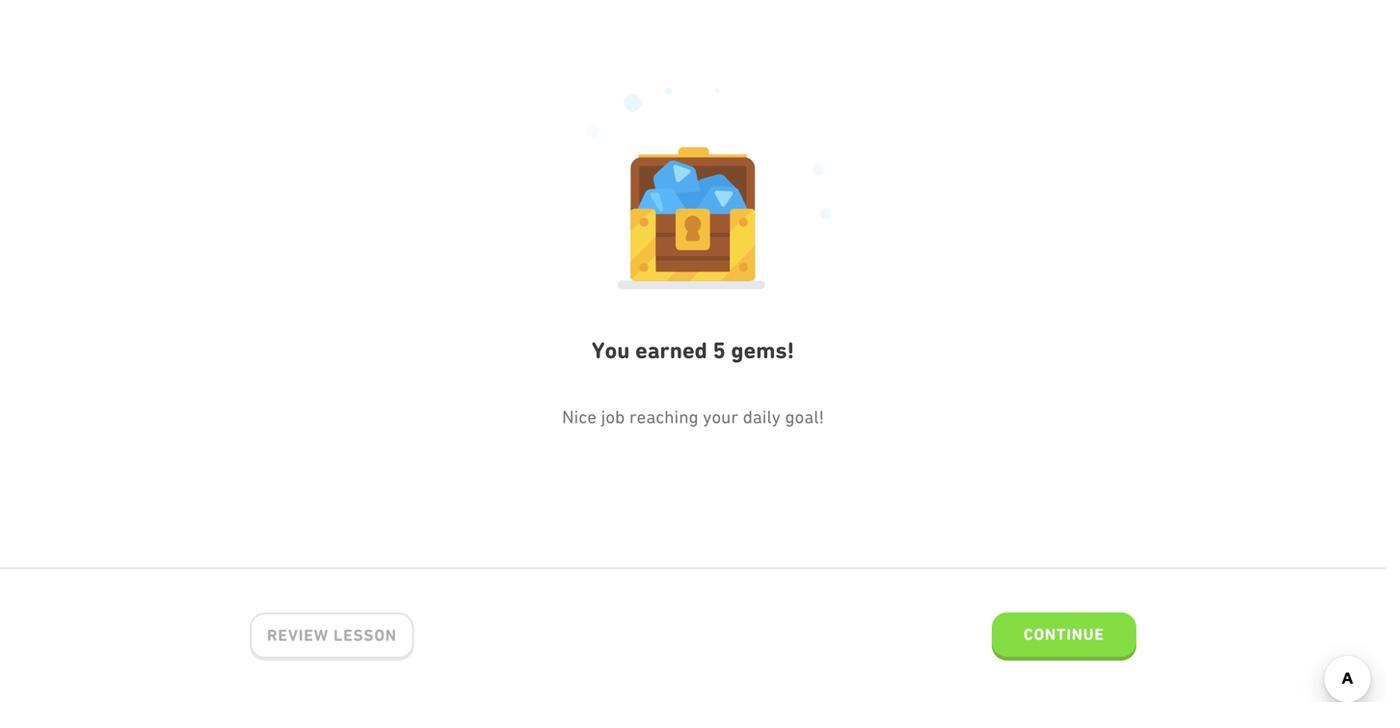 Task type: describe. For each thing, give the bounding box(es) containing it.
you
[[592, 337, 630, 364]]

daily
[[743, 407, 781, 428]]

reaching
[[630, 407, 699, 428]]

review
[[267, 627, 329, 645]]

nice job reaching your daily goal!
[[562, 407, 824, 428]]

lesson
[[334, 627, 397, 645]]

goal!
[[785, 407, 824, 428]]

review lesson
[[267, 627, 397, 645]]

gems!
[[731, 337, 795, 364]]

review lesson button
[[250, 613, 414, 661]]

your
[[703, 407, 739, 428]]

job
[[601, 407, 625, 428]]



Task type: locate. For each thing, give the bounding box(es) containing it.
continue
[[1024, 626, 1105, 644]]

5
[[713, 337, 726, 364]]

earned
[[636, 337, 708, 364]]

nice
[[562, 407, 597, 428]]

continue button
[[992, 613, 1137, 661]]

you earned 5 gems!
[[592, 337, 795, 364]]



Task type: vqa. For each thing, say whether or not it's contained in the screenshot.
Earned
yes



